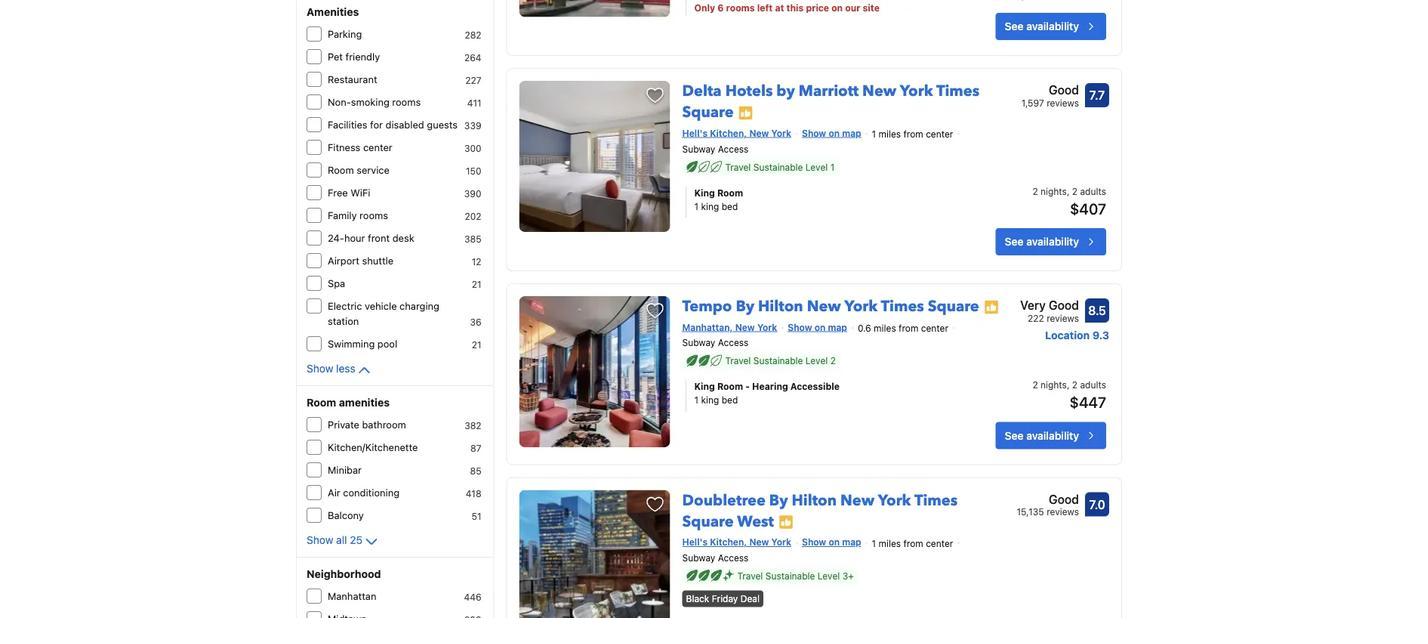Task type: vqa. For each thing, say whether or not it's contained in the screenshot.


Task type: locate. For each thing, give the bounding box(es) containing it.
from inside the 0.6 miles from center subway access
[[899, 323, 919, 333]]

202
[[465, 211, 482, 221]]

rooms
[[727, 2, 755, 13], [392, 96, 421, 108], [360, 210, 388, 221]]

2 hell's from the top
[[683, 537, 708, 547]]

2 vertical spatial subway
[[683, 552, 716, 563]]

1 king from the top
[[695, 187, 715, 198]]

see availability for tempo by hilton new york times square
[[1005, 429, 1080, 442]]

see availability down 2 nights , 2 adults $447
[[1005, 429, 1080, 442]]

0 vertical spatial reviews
[[1047, 98, 1080, 108]]

1 inside 'king room - hearing accessible 1 king bed'
[[695, 395, 699, 405]]

0 horizontal spatial by
[[736, 296, 755, 317]]

guests
[[427, 119, 458, 130]]

times for doubletree by hilton new york times square west
[[915, 490, 958, 511]]

room left '-'
[[718, 381, 743, 392]]

0 vertical spatial kitchen,
[[710, 128, 747, 138]]

rooms for smoking
[[392, 96, 421, 108]]

2 horizontal spatial rooms
[[727, 2, 755, 13]]

0 vertical spatial by
[[736, 296, 755, 317]]

7.0
[[1090, 497, 1106, 511]]

0 vertical spatial sustainable
[[754, 162, 803, 172]]

see availability link for delta hotels by marriott new york times square
[[996, 228, 1107, 255]]

1 reviews from the top
[[1047, 98, 1080, 108]]

1 see availability link from the top
[[996, 13, 1107, 40]]

level
[[806, 162, 828, 172], [806, 355, 828, 366], [818, 571, 840, 581]]

times for tempo by hilton new york times square
[[881, 296, 925, 317]]

0 vertical spatial hell's
[[683, 128, 708, 138]]

, inside '2 nights , 2 adults $407'
[[1067, 186, 1070, 196]]

1 vertical spatial 21
[[472, 339, 482, 350]]

center inside the 0.6 miles from center subway access
[[921, 323, 949, 333]]

1 , from the top
[[1067, 186, 1070, 196]]

282
[[465, 29, 482, 40]]

1 vertical spatial level
[[806, 355, 828, 366]]

reviews up location
[[1047, 313, 1080, 323]]

subway up the black
[[683, 552, 716, 563]]

nights for tempo by hilton new york times square
[[1041, 380, 1067, 390]]

reviews right 1,597
[[1047, 98, 1080, 108]]

2 vertical spatial see availability link
[[996, 422, 1107, 449]]

2 vertical spatial square
[[683, 511, 734, 532]]

parking
[[328, 28, 362, 40]]

1 good from the top
[[1049, 83, 1080, 97]]

2 vertical spatial from
[[904, 538, 924, 548]]

show for tempo
[[788, 322, 813, 332]]

disabled
[[386, 119, 424, 130]]

good element for doubletree by hilton new york times square west
[[1017, 490, 1080, 508]]

3 reviews from the top
[[1047, 507, 1080, 517]]

show on map down delta hotels by marriott new york times square
[[802, 128, 862, 138]]

travel up '-'
[[726, 355, 751, 366]]

1 miles from center subway access up travel sustainable level 3+
[[683, 538, 954, 563]]

0 vertical spatial subway
[[683, 143, 716, 154]]

0 vertical spatial show on map
[[802, 128, 862, 138]]

location 9.3
[[1046, 329, 1110, 341]]

sustainable left the 3+
[[766, 571, 816, 581]]

adults up $407
[[1081, 186, 1107, 196]]

2 vertical spatial travel
[[738, 571, 763, 581]]

miles for doubletree by hilton new york times square west
[[879, 538, 901, 548]]

less
[[336, 362, 356, 375]]

2 for travel sustainable level 2
[[831, 355, 836, 366]]

1 subway from the top
[[683, 143, 716, 154]]

level up king room link
[[806, 162, 828, 172]]

0 vertical spatial hilton
[[759, 296, 804, 317]]

this property is part of our preferred partner program. it's committed to providing excellent service and good value. it'll pay us a higher commission if you make a booking. image
[[984, 299, 999, 315], [984, 299, 999, 315], [779, 515, 794, 530], [779, 515, 794, 530]]

2 reviews from the top
[[1047, 313, 1080, 323]]

0 vertical spatial 1 miles from center subway access
[[683, 129, 954, 154]]

21 for spa
[[472, 279, 482, 289]]

1 vertical spatial from
[[899, 323, 919, 333]]

1 vertical spatial availability
[[1027, 235, 1080, 248]]

, inside 2 nights , 2 adults $447
[[1067, 380, 1070, 390]]

hell's for doubletree by hilton new york times square west
[[683, 537, 708, 547]]

21 down 12 on the left top
[[472, 279, 482, 289]]

2 good from the top
[[1049, 298, 1080, 312]]

spa
[[328, 278, 345, 289]]

level for tempo
[[806, 355, 828, 366]]

1 king from the top
[[701, 201, 719, 211]]

travel
[[726, 162, 751, 172], [726, 355, 751, 366], [738, 571, 763, 581]]

1 availability from the top
[[1027, 20, 1080, 33]]

1 vertical spatial times
[[881, 296, 925, 317]]

private bathroom
[[328, 419, 406, 430]]

1 bed from the top
[[722, 201, 738, 211]]

show on map down doubletree by hilton new york times square west
[[802, 537, 862, 547]]

by up west
[[770, 490, 788, 511]]

hilton for tempo
[[759, 296, 804, 317]]

family rooms
[[328, 210, 388, 221]]

2 kitchen, from the top
[[710, 537, 747, 547]]

good
[[1049, 83, 1080, 97], [1049, 298, 1080, 312], [1049, 492, 1080, 506]]

2 vertical spatial map
[[843, 537, 862, 547]]

map up the 3+
[[843, 537, 862, 547]]

airport
[[328, 255, 360, 266]]

2 access from the top
[[718, 337, 749, 348]]

on for delta
[[829, 128, 840, 138]]

access up travel sustainable level 1
[[718, 143, 749, 154]]

1 vertical spatial king
[[695, 381, 715, 392]]

travel up king room 1 king bed
[[726, 162, 751, 172]]

accessible
[[791, 381, 840, 392]]

2 vertical spatial see availability
[[1005, 429, 1080, 442]]

2 vertical spatial miles
[[879, 538, 901, 548]]

manhattan
[[328, 590, 377, 602]]

hell's for delta hotels by marriott new york times square
[[683, 128, 708, 138]]

travel up the deal
[[738, 571, 763, 581]]

2 see from the top
[[1005, 235, 1024, 248]]

2 21 from the top
[[472, 339, 482, 350]]

2 vertical spatial rooms
[[360, 210, 388, 221]]

2 hell's kitchen, new york from the top
[[683, 537, 792, 547]]

square for tempo by hilton new york times square
[[928, 296, 980, 317]]

21 for swimming pool
[[472, 339, 482, 350]]

hell's down delta
[[683, 128, 708, 138]]

1 21 from the top
[[472, 279, 482, 289]]

kitchen, down west
[[710, 537, 747, 547]]

king inside 'king room - hearing accessible 1 king bed'
[[695, 381, 715, 392]]

3 access from the top
[[718, 552, 749, 563]]

times inside doubletree by hilton new york times square west
[[915, 490, 958, 511]]

subway up king room 1 king bed
[[683, 143, 716, 154]]

36
[[470, 317, 482, 327]]

room inside king room 1 king bed
[[718, 187, 743, 198]]

1 vertical spatial sustainable
[[754, 355, 803, 366]]

restaurant
[[328, 74, 377, 85]]

access up friday
[[718, 552, 749, 563]]

1 horizontal spatial rooms
[[392, 96, 421, 108]]

good element
[[1022, 81, 1080, 99], [1017, 490, 1080, 508]]

room down travel sustainable level 1
[[718, 187, 743, 198]]

1 nights from the top
[[1041, 186, 1067, 196]]

hell's kitchen, new york down west
[[683, 537, 792, 547]]

availability down 2 nights , 2 adults $447
[[1027, 429, 1080, 442]]

300
[[465, 143, 482, 153]]

show on map
[[802, 128, 862, 138], [788, 322, 848, 332], [802, 537, 862, 547]]

1 access from the top
[[718, 143, 749, 154]]

1 vertical spatial adults
[[1081, 380, 1107, 390]]

15,135
[[1017, 507, 1045, 517]]

neighborhood
[[307, 568, 381, 580]]

king inside king room 1 king bed
[[701, 201, 719, 211]]

reviews inside good 1,597 reviews
[[1047, 98, 1080, 108]]

2 nights , 2 adults $447
[[1033, 380, 1107, 411]]

good inside good 1,597 reviews
[[1049, 83, 1080, 97]]

24-hour front desk
[[328, 232, 415, 244]]

york
[[900, 81, 933, 102], [772, 128, 792, 138], [845, 296, 878, 317], [758, 322, 778, 332], [878, 490, 912, 511], [772, 537, 792, 547]]

good element left 7.0
[[1017, 490, 1080, 508]]

hell's down doubletree at the bottom of page
[[683, 537, 708, 547]]

-
[[746, 381, 750, 392]]

black
[[686, 593, 710, 604]]

1 vertical spatial travel
[[726, 355, 751, 366]]

adults inside 2 nights , 2 adults $447
[[1081, 380, 1107, 390]]

2 see availability link from the top
[[996, 228, 1107, 255]]

3 see availability from the top
[[1005, 429, 1080, 442]]

show on map down tempo by hilton new york times square
[[788, 322, 848, 332]]

hilton inside doubletree by hilton new york times square west
[[792, 490, 837, 511]]

see availability
[[1005, 20, 1080, 33], [1005, 235, 1080, 248], [1005, 429, 1080, 442]]

square for doubletree by hilton new york times square west
[[683, 511, 734, 532]]

0 vertical spatial miles
[[879, 129, 901, 139]]

1 vertical spatial see
[[1005, 235, 1024, 248]]

see availability down '2 nights , 2 adults $407'
[[1005, 235, 1080, 248]]

travel sustainable level 1
[[726, 162, 835, 172]]

1 vertical spatial 1 miles from center subway access
[[683, 538, 954, 563]]

show all 25
[[307, 534, 363, 546]]

tempo by hilton new york times square image
[[519, 296, 671, 447]]

map down tempo by hilton new york times square
[[828, 322, 848, 332]]

0 vertical spatial see
[[1005, 20, 1024, 33]]

subway inside the 0.6 miles from center subway access
[[683, 337, 716, 348]]

map for tempo
[[828, 322, 848, 332]]

room up private
[[307, 396, 336, 409]]

1 vertical spatial square
[[928, 296, 980, 317]]

0 vertical spatial good
[[1049, 83, 1080, 97]]

non-smoking rooms
[[328, 96, 421, 108]]

2 vertical spatial level
[[818, 571, 840, 581]]

show left less at the left of the page
[[307, 362, 333, 375]]

1 vertical spatial hilton
[[792, 490, 837, 511]]

1 vertical spatial subway
[[683, 337, 716, 348]]

reviews right 15,135 at the right bottom of page
[[1047, 507, 1080, 517]]

good inside good 15,135 reviews
[[1049, 492, 1080, 506]]

king room 1 king bed
[[695, 187, 743, 211]]

by up manhattan, new york on the bottom
[[736, 296, 755, 317]]

1 vertical spatial see availability link
[[996, 228, 1107, 255]]

1 see availability from the top
[[1005, 20, 1080, 33]]

3 subway from the top
[[683, 552, 716, 563]]

2 subway from the top
[[683, 337, 716, 348]]

see availability link down '2 nights , 2 adults $407'
[[996, 228, 1107, 255]]

bed down travel sustainable level 1
[[722, 201, 738, 211]]

25
[[350, 534, 363, 546]]

room amenities
[[307, 396, 390, 409]]

on for doubletree
[[829, 537, 840, 547]]

0 vertical spatial square
[[683, 102, 734, 123]]

times inside delta hotels by marriott new york times square
[[937, 81, 980, 102]]

, for tempo by hilton new york times square
[[1067, 380, 1070, 390]]

3 see from the top
[[1005, 429, 1024, 442]]

good left 7.7
[[1049, 83, 1080, 97]]

2 nights from the top
[[1041, 380, 1067, 390]]

king for delta hotels by marriott new york times square
[[695, 187, 715, 198]]

2 see availability from the top
[[1005, 235, 1080, 248]]

2 vertical spatial availability
[[1027, 429, 1080, 442]]

good left scored 7.0 element
[[1049, 492, 1080, 506]]

at
[[775, 2, 785, 13]]

1 vertical spatial ,
[[1067, 380, 1070, 390]]

adults for delta hotels by marriott new york times square
[[1081, 186, 1107, 196]]

adults inside '2 nights , 2 adults $407'
[[1081, 186, 1107, 196]]

adults up '$447'
[[1081, 380, 1107, 390]]

delta hotels by marriott new york times square image
[[519, 81, 671, 232]]

418
[[466, 488, 482, 499]]

nights inside '2 nights , 2 adults $407'
[[1041, 186, 1067, 196]]

1 vertical spatial good element
[[1017, 490, 1080, 508]]

1 1 miles from center subway access from the top
[[683, 129, 954, 154]]

2
[[1033, 186, 1039, 196], [1073, 186, 1078, 196], [831, 355, 836, 366], [1033, 380, 1039, 390], [1073, 380, 1078, 390]]

good up location
[[1049, 298, 1080, 312]]

from
[[904, 129, 924, 139], [899, 323, 919, 333], [904, 538, 924, 548]]

conditioning
[[343, 487, 400, 498]]

see availability up good 1,597 reviews
[[1005, 20, 1080, 33]]

good element left 7.7
[[1022, 81, 1080, 99]]

0 vertical spatial access
[[718, 143, 749, 154]]

tempo by hilton new york times square
[[683, 296, 980, 317]]

3 availability from the top
[[1027, 429, 1080, 442]]

nights inside 2 nights , 2 adults $447
[[1041, 380, 1067, 390]]

2 availability from the top
[[1027, 235, 1080, 248]]

1 kitchen, from the top
[[710, 128, 747, 138]]

0 vertical spatial good element
[[1022, 81, 1080, 99]]

hilton
[[759, 296, 804, 317], [792, 490, 837, 511]]

subway down the manhattan,
[[683, 337, 716, 348]]

king inside king room 1 king bed
[[695, 187, 715, 198]]

2 for 2 nights , 2 adults $407
[[1073, 186, 1078, 196]]

1 vertical spatial by
[[770, 490, 788, 511]]

show down delta hotels by marriott new york times square
[[802, 128, 827, 138]]

sustainable up hearing
[[754, 355, 803, 366]]

1 vertical spatial see availability
[[1005, 235, 1080, 248]]

see availability link
[[996, 13, 1107, 40], [996, 228, 1107, 255], [996, 422, 1107, 449]]

access down manhattan, new york on the bottom
[[718, 337, 749, 348]]

pet
[[328, 51, 343, 62]]

see for square
[[1005, 429, 1024, 442]]

1 see from the top
[[1005, 20, 1024, 33]]

on down doubletree by hilton new york times square west
[[829, 537, 840, 547]]

1 vertical spatial access
[[718, 337, 749, 348]]

king
[[701, 201, 719, 211], [701, 395, 719, 405]]

rooms up disabled
[[392, 96, 421, 108]]

fitness
[[328, 142, 361, 153]]

1 miles from center subway access
[[683, 129, 954, 154], [683, 538, 954, 563]]

times inside tempo by hilton new york times square link
[[881, 296, 925, 317]]

delta hotels by marriott new york times square link
[[683, 75, 980, 123]]

access for doubletree
[[718, 552, 749, 563]]

0 vertical spatial from
[[904, 129, 924, 139]]

,
[[1067, 186, 1070, 196], [1067, 380, 1070, 390]]

by inside doubletree by hilton new york times square west
[[770, 490, 788, 511]]

1 adults from the top
[[1081, 186, 1107, 196]]

map down delta hotels by marriott new york times square
[[843, 128, 862, 138]]

level down the 0.6 miles from center subway access
[[806, 355, 828, 366]]

0 vertical spatial see availability
[[1005, 20, 1080, 33]]

from for tempo by hilton new york times square
[[899, 323, 919, 333]]

2 vertical spatial show on map
[[802, 537, 862, 547]]

0 vertical spatial nights
[[1041, 186, 1067, 196]]

0 vertical spatial travel
[[726, 162, 751, 172]]

bed
[[722, 201, 738, 211], [722, 395, 738, 405]]

see availability link for tempo by hilton new york times square
[[996, 422, 1107, 449]]

3 see availability link from the top
[[996, 422, 1107, 449]]

show down tempo by hilton new york times square
[[788, 322, 813, 332]]

king inside 'king room - hearing accessible 1 king bed'
[[701, 395, 719, 405]]

availability
[[1027, 20, 1080, 33], [1027, 235, 1080, 248], [1027, 429, 1080, 442]]

2 1 miles from center subway access from the top
[[683, 538, 954, 563]]

access
[[718, 143, 749, 154], [718, 337, 749, 348], [718, 552, 749, 563]]

pet friendly
[[328, 51, 380, 62]]

on for tempo
[[815, 322, 826, 332]]

1 miles from center subway access for new
[[683, 538, 954, 563]]

2 king from the top
[[701, 395, 719, 405]]

0 vertical spatial 21
[[472, 279, 482, 289]]

0 vertical spatial see availability link
[[996, 13, 1107, 40]]

by
[[736, 296, 755, 317], [770, 490, 788, 511]]

0 vertical spatial hell's kitchen, new york
[[683, 128, 792, 138]]

this property is part of our preferred partner program. it's committed to providing excellent service and good value. it'll pay us a higher commission if you make a booking. image
[[739, 106, 754, 121], [739, 106, 754, 121]]

free wifi
[[328, 187, 371, 198]]

1 vertical spatial map
[[828, 322, 848, 332]]

1 vertical spatial show on map
[[788, 322, 848, 332]]

reviews inside good 15,135 reviews
[[1047, 507, 1080, 517]]

1 vertical spatial reviews
[[1047, 313, 1080, 323]]

3 good from the top
[[1049, 492, 1080, 506]]

square inside tempo by hilton new york times square link
[[928, 296, 980, 317]]

good inside very good 222 reviews
[[1049, 298, 1080, 312]]

8.5
[[1089, 303, 1107, 318]]

2 bed from the top
[[722, 395, 738, 405]]

sustainable for delta
[[754, 162, 803, 172]]

1 miles from center subway access down delta hotels by marriott new york times square
[[683, 129, 954, 154]]

see availability link down 2 nights , 2 adults $447
[[996, 422, 1107, 449]]

swimming pool
[[328, 338, 398, 349]]

2 , from the top
[[1067, 380, 1070, 390]]

0 vertical spatial level
[[806, 162, 828, 172]]

0 vertical spatial king
[[701, 201, 719, 211]]

availability down '2 nights , 2 adults $407'
[[1027, 235, 1080, 248]]

390
[[465, 188, 482, 199]]

bed down travel sustainable level 2 at the bottom right of page
[[722, 395, 738, 405]]

1 hell's kitchen, new york from the top
[[683, 128, 792, 138]]

0 vertical spatial king
[[695, 187, 715, 198]]

2 vertical spatial reviews
[[1047, 507, 1080, 517]]

1 vertical spatial bed
[[722, 395, 738, 405]]

2 vertical spatial access
[[718, 552, 749, 563]]

hell's kitchen, new york down hotels
[[683, 128, 792, 138]]

1 vertical spatial nights
[[1041, 380, 1067, 390]]

1 vertical spatial kitchen,
[[710, 537, 747, 547]]

0 vertical spatial ,
[[1067, 186, 1070, 196]]

1 vertical spatial good
[[1049, 298, 1080, 312]]

kitchen, for square
[[710, 128, 747, 138]]

1 hell's from the top
[[683, 128, 708, 138]]

sustainable up king room link
[[754, 162, 803, 172]]

0 vertical spatial availability
[[1027, 20, 1080, 33]]

availability for delta hotels by marriott new york times square
[[1027, 235, 1080, 248]]

rooms up 24-hour front desk
[[360, 210, 388, 221]]

deal
[[741, 593, 760, 604]]

2 adults from the top
[[1081, 380, 1107, 390]]

access inside the 0.6 miles from center subway access
[[718, 337, 749, 348]]

2 king from the top
[[695, 381, 715, 392]]

0 vertical spatial bed
[[722, 201, 738, 211]]

0 vertical spatial rooms
[[727, 2, 755, 13]]

1 horizontal spatial by
[[770, 490, 788, 511]]

21
[[472, 279, 482, 289], [472, 339, 482, 350]]

scored 7.0 element
[[1086, 492, 1110, 516]]

rooms right 6
[[727, 2, 755, 13]]

0.6
[[858, 323, 872, 333]]

black friday deal
[[686, 593, 760, 604]]

kitchen, down hotels
[[710, 128, 747, 138]]

miles inside the 0.6 miles from center subway access
[[874, 323, 897, 333]]

reviews for delta hotels by marriott new york times square
[[1047, 98, 1080, 108]]

room
[[328, 164, 354, 176], [718, 187, 743, 198], [718, 381, 743, 392], [307, 396, 336, 409]]

reviews
[[1047, 98, 1080, 108], [1047, 313, 1080, 323], [1047, 507, 1080, 517]]

2 vertical spatial see
[[1005, 429, 1024, 442]]

2 vertical spatial times
[[915, 490, 958, 511]]

21 down 36
[[472, 339, 482, 350]]

site
[[863, 2, 880, 13]]

show on map for delta
[[802, 128, 862, 138]]

on down tempo by hilton new york times square
[[815, 322, 826, 332]]

1 vertical spatial hell's kitchen, new york
[[683, 537, 792, 547]]

see availability link up good 1,597 reviews
[[996, 13, 1107, 40]]

2 vertical spatial good
[[1049, 492, 1080, 506]]

1 vertical spatial hell's
[[683, 537, 708, 547]]

rooms for 6
[[727, 2, 755, 13]]

2 vertical spatial sustainable
[[766, 571, 816, 581]]

1 vertical spatial king
[[701, 395, 719, 405]]

level left the 3+
[[818, 571, 840, 581]]

center for tempo by hilton new york times square
[[921, 323, 949, 333]]

very good element
[[1021, 296, 1080, 314]]

0 vertical spatial times
[[937, 81, 980, 102]]

air
[[328, 487, 341, 498]]

on down delta hotels by marriott new york times square
[[829, 128, 840, 138]]

sustainable for tempo
[[754, 355, 803, 366]]

adults
[[1081, 186, 1107, 196], [1081, 380, 1107, 390]]

1 vertical spatial rooms
[[392, 96, 421, 108]]

0 vertical spatial adults
[[1081, 186, 1107, 196]]

show down doubletree by hilton new york times square west
[[802, 537, 827, 547]]

1,597
[[1022, 98, 1045, 108]]

square inside doubletree by hilton new york times square west
[[683, 511, 734, 532]]

0 vertical spatial map
[[843, 128, 862, 138]]

1 vertical spatial miles
[[874, 323, 897, 333]]

availability up good 1,597 reviews
[[1027, 20, 1080, 33]]

king for tempo by hilton new york times square
[[695, 381, 715, 392]]



Task type: describe. For each thing, give the bounding box(es) containing it.
kitchen, for west
[[710, 537, 747, 547]]

by
[[777, 81, 795, 102]]

level for delta
[[806, 162, 828, 172]]

0 horizontal spatial rooms
[[360, 210, 388, 221]]

air conditioning
[[328, 487, 400, 498]]

new inside doubletree by hilton new york times square west
[[841, 490, 875, 511]]

87
[[471, 443, 482, 453]]

miles for tempo by hilton new york times square
[[874, 323, 897, 333]]

delta
[[683, 81, 722, 102]]

room service
[[328, 164, 390, 176]]

left
[[758, 2, 773, 13]]

doubletree
[[683, 490, 766, 511]]

york inside doubletree by hilton new york times square west
[[878, 490, 912, 511]]

non-
[[328, 96, 351, 108]]

reviews for doubletree by hilton new york times square west
[[1047, 507, 1080, 517]]

385
[[465, 233, 482, 244]]

map for delta
[[843, 128, 862, 138]]

6
[[718, 2, 724, 13]]

level for doubletree
[[818, 571, 840, 581]]

travel sustainable level 2
[[726, 355, 836, 366]]

access for tempo
[[718, 337, 749, 348]]

amenities
[[339, 396, 390, 409]]

0.6 miles from center subway access
[[683, 323, 949, 348]]

from for delta hotels by marriott new york times square
[[904, 129, 924, 139]]

station
[[328, 315, 359, 327]]

this
[[787, 2, 804, 13]]

adults for tempo by hilton new york times square
[[1081, 380, 1107, 390]]

new inside delta hotels by marriott new york times square
[[863, 81, 897, 102]]

room up free
[[328, 164, 354, 176]]

good element for delta hotels by marriott new york times square
[[1022, 81, 1080, 99]]

delta hotels by marriott new york times square
[[683, 81, 980, 123]]

446
[[464, 592, 482, 602]]

all
[[336, 534, 347, 546]]

264
[[465, 52, 482, 63]]

scored 8.5 element
[[1086, 298, 1110, 322]]

service
[[357, 164, 390, 176]]

bed inside king room 1 king bed
[[722, 201, 738, 211]]

by for doubletree
[[770, 490, 788, 511]]

51
[[472, 511, 482, 521]]

hilton for doubletree
[[792, 490, 837, 511]]

hell's kitchen, new york for west
[[683, 537, 792, 547]]

family
[[328, 210, 357, 221]]

sustainable for doubletree
[[766, 571, 816, 581]]

show all 25 button
[[307, 533, 381, 551]]

kitchen/kitchenette
[[328, 442, 418, 453]]

show left all at left
[[307, 534, 333, 546]]

nights for delta hotels by marriott new york times square
[[1041, 186, 1067, 196]]

tempo
[[683, 296, 732, 317]]

friendly
[[346, 51, 380, 62]]

for
[[370, 119, 383, 130]]

doubletree by hilton new york times square west image
[[519, 490, 671, 618]]

see availability for delta hotels by marriott new york times square
[[1005, 235, 1080, 248]]

hell's kitchen, new york for square
[[683, 128, 792, 138]]

map for doubletree
[[843, 537, 862, 547]]

scored 7.7 element
[[1086, 83, 1110, 107]]

doubletree by hilton new york times square west link
[[683, 484, 958, 532]]

see for times
[[1005, 235, 1024, 248]]

travel for doubletree
[[738, 571, 763, 581]]

facilities for disabled guests 339
[[328, 119, 482, 131]]

charging
[[400, 300, 440, 312]]

from for doubletree by hilton new york times square west
[[904, 538, 924, 548]]

king room - hearing accessible 1 king bed
[[695, 381, 840, 405]]

manhattan, new york
[[683, 322, 778, 332]]

382
[[465, 420, 482, 431]]

hotels
[[726, 81, 773, 102]]

electric vehicle charging station
[[328, 300, 440, 327]]

411
[[468, 97, 482, 108]]

miles for delta hotels by marriott new york times square
[[879, 129, 901, 139]]

very good 222 reviews
[[1021, 298, 1080, 323]]

west
[[738, 511, 774, 532]]

center for doubletree by hilton new york times square west
[[926, 538, 954, 548]]

339
[[465, 120, 482, 131]]

bed inside 'king room - hearing accessible 1 king bed'
[[722, 395, 738, 405]]

hour
[[344, 232, 365, 244]]

85
[[470, 465, 482, 476]]

show less
[[307, 362, 356, 375]]

minibar
[[328, 464, 362, 476]]

travel for delta
[[726, 162, 751, 172]]

show for doubletree
[[802, 537, 827, 547]]

travel sustainable level 3+
[[738, 571, 854, 581]]

show on map for doubletree
[[802, 537, 862, 547]]

availability for tempo by hilton new york times square
[[1027, 429, 1080, 442]]

square inside delta hotels by marriott new york times square
[[683, 102, 734, 123]]

, for delta hotels by marriott new york times square
[[1067, 186, 1070, 196]]

location
[[1046, 329, 1090, 341]]

by for tempo
[[736, 296, 755, 317]]

access for delta
[[718, 143, 749, 154]]

12
[[472, 256, 482, 267]]

222
[[1028, 313, 1045, 323]]

show on map for tempo
[[788, 322, 848, 332]]

2 nights , 2 adults $407
[[1033, 186, 1107, 217]]

show for delta
[[802, 128, 827, 138]]

subway for doubletree by hilton new york times square west
[[683, 552, 716, 563]]

manhattan,
[[683, 322, 733, 332]]

$407
[[1071, 199, 1107, 217]]

good for doubletree by hilton new york times square west
[[1049, 492, 1080, 506]]

only
[[695, 2, 716, 13]]

hearing
[[753, 381, 789, 392]]

subway for tempo by hilton new york times square
[[683, 337, 716, 348]]

marriott
[[799, 81, 859, 102]]

bathroom
[[362, 419, 406, 430]]

good 15,135 reviews
[[1017, 492, 1080, 517]]

24-
[[328, 232, 344, 244]]

2 for 2 nights , 2 adults $447
[[1073, 380, 1078, 390]]

1 inside king room 1 king bed
[[695, 201, 699, 211]]

subway for delta hotels by marriott new york times square
[[683, 143, 716, 154]]

9.3
[[1093, 329, 1110, 341]]

balcony
[[328, 510, 364, 521]]

150
[[466, 165, 482, 176]]

wifi
[[351, 187, 371, 198]]

good 1,597 reviews
[[1022, 83, 1080, 108]]

king room link
[[695, 186, 950, 199]]

room inside 'king room - hearing accessible 1 king bed'
[[718, 381, 743, 392]]

reviews inside very good 222 reviews
[[1047, 313, 1080, 323]]

$447
[[1070, 393, 1107, 411]]

1 miles from center subway access for marriott
[[683, 129, 954, 154]]

swimming
[[328, 338, 375, 349]]

good for delta hotels by marriott new york times square
[[1049, 83, 1080, 97]]

travel for tempo
[[726, 355, 751, 366]]

airport shuttle
[[328, 255, 394, 266]]

free
[[328, 187, 348, 198]]

front
[[368, 232, 390, 244]]

vehicle
[[365, 300, 397, 312]]

on left our
[[832, 2, 843, 13]]

center for delta hotels by marriott new york times square
[[926, 129, 954, 139]]

amenities
[[307, 6, 359, 18]]

york inside delta hotels by marriott new york times square
[[900, 81, 933, 102]]

tempo by hilton new york times square link
[[683, 290, 980, 317]]

our
[[846, 2, 861, 13]]



